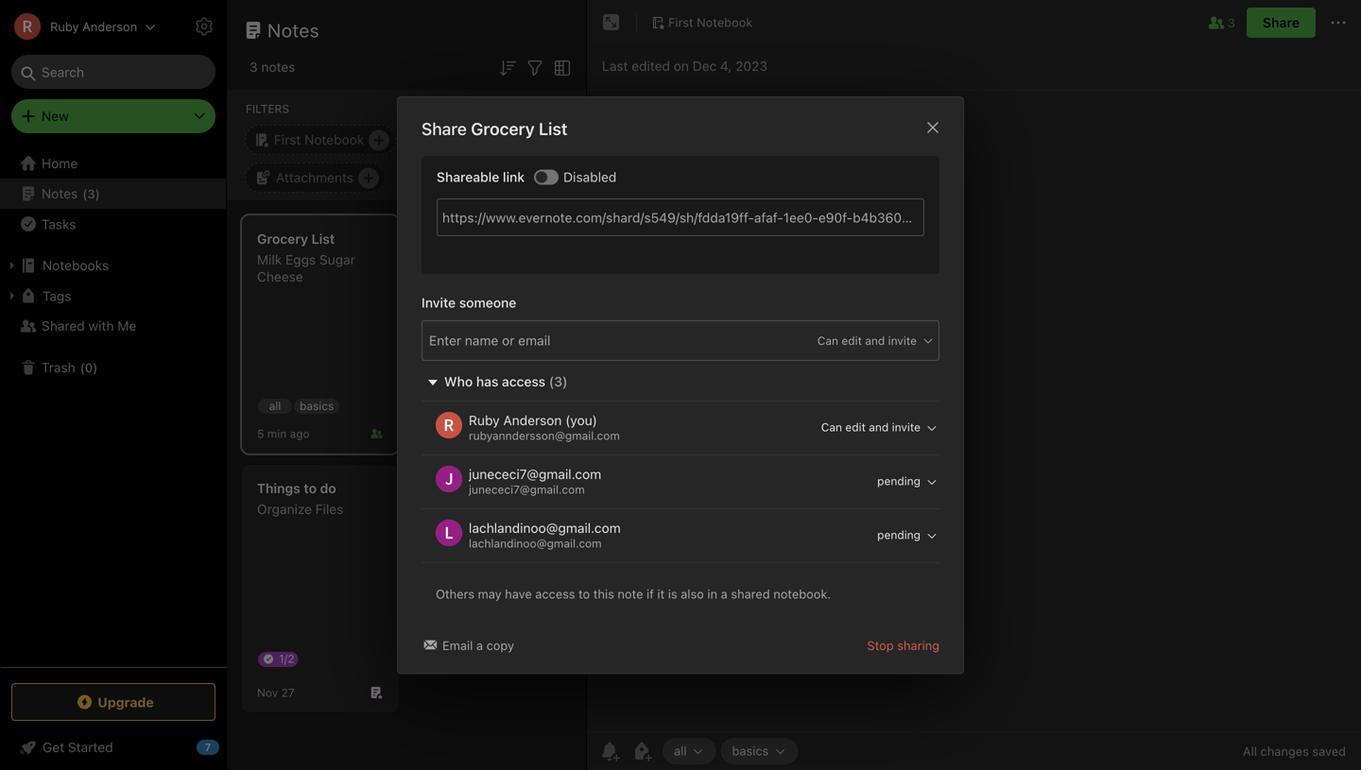 Task type: locate. For each thing, give the bounding box(es) containing it.
( down home link
[[82, 187, 87, 201]]

first
[[669, 15, 694, 29], [274, 132, 301, 148]]

0 horizontal spatial 3
[[87, 187, 95, 201]]

2 junececi7@gmail.com from the top
[[469, 483, 585, 496]]

1 vertical spatial invite
[[892, 421, 921, 434]]

pending inside junececi7@gmail.com access dropdown field
[[878, 474, 921, 488]]

27
[[449, 286, 463, 299], [281, 687, 295, 700]]

27 down 1/2
[[281, 687, 295, 700]]

close image
[[922, 116, 945, 139]]

basics
[[300, 400, 334, 413], [732, 744, 769, 759]]

3 down home link
[[87, 187, 95, 201]]

first notebook up attachments
[[274, 132, 364, 148]]

ruby
[[469, 413, 500, 428]]

1 vertical spatial edit
[[846, 421, 866, 434]]

1 vertical spatial first
[[274, 132, 301, 148]]

can inside "field"
[[818, 334, 839, 347]]

can edit and invite for can edit and invite "field"
[[818, 334, 917, 347]]

things
[[257, 481, 301, 497]]

1 horizontal spatial notes
[[268, 19, 320, 41]]

1 horizontal spatial 3
[[250, 59, 258, 75]]

first inside "note window" 'element'
[[669, 15, 694, 29]]

others may have access to this note if it is also in a shared notebook.
[[436, 587, 831, 601]]

note window element
[[587, 0, 1362, 771]]

edit inside "field"
[[842, 334, 862, 347]]

( inside "trash ( 0 )"
[[80, 361, 85, 375]]

1 horizontal spatial first notebook
[[669, 15, 753, 29]]

) inside "trash ( 0 )"
[[93, 361, 98, 375]]

1 horizontal spatial first
[[669, 15, 694, 29]]

2 horizontal spatial 3
[[1228, 15, 1236, 30]]

first down filters
[[274, 132, 301, 148]]

can edit and invite inside field
[[822, 421, 921, 434]]

Ruby Anderson (you) Access dropdown field
[[785, 419, 939, 436]]

1 vertical spatial all
[[674, 744, 687, 759]]

others
[[436, 587, 475, 601]]

)
[[95, 187, 100, 201], [93, 361, 98, 375]]

None search field
[[25, 55, 202, 89]]

and for can edit and invite field
[[869, 421, 889, 434]]

0 vertical spatial nov
[[425, 286, 446, 299]]

and
[[866, 334, 885, 347], [869, 421, 889, 434]]

edited
[[632, 58, 670, 74]]

first notebook button up attachments
[[245, 125, 396, 155]]

first notebook button up dec
[[645, 9, 760, 36]]

eggs
[[286, 252, 316, 268]]

( right trash
[[80, 361, 85, 375]]

share for share grocery list
[[422, 119, 467, 139]]

lachlandinoo@gmail.com lachlandinoo@gmail.com
[[469, 520, 621, 550]]

junececi7@gmail.com up the 'lachlandinoo@gmail.com lachlandinoo@gmail.com' at bottom left
[[469, 483, 585, 496]]

upgrade
[[98, 695, 154, 710]]

1 horizontal spatial grocery
[[471, 119, 535, 139]]

pending inside field
[[878, 528, 921, 542]]

invite inside field
[[892, 421, 921, 434]]

0 vertical spatial a
[[721, 587, 728, 601]]

2 pending from the top
[[878, 528, 921, 542]]

1 vertical spatial basics
[[732, 744, 769, 759]]

attachments
[[276, 170, 354, 185]]

1 horizontal spatial basics
[[732, 744, 769, 759]]

1 horizontal spatial a
[[721, 587, 728, 601]]

to
[[304, 481, 317, 497], [579, 587, 590, 601]]

disabled
[[564, 169, 617, 185]]

share right 3 button
[[1263, 15, 1300, 30]]

nov
[[425, 286, 446, 299], [257, 687, 278, 700]]

email
[[443, 639, 473, 653]]

1 vertical spatial (
[[80, 361, 85, 375]]

4,
[[721, 58, 732, 74]]

can edit and invite inside "field"
[[818, 334, 917, 347]]

junececi7@gmail.com inside junececi7@gmail.com junececi7@gmail.com
[[469, 483, 585, 496]]

can inside field
[[822, 421, 843, 434]]

0 vertical spatial notebook
[[697, 15, 753, 29]]

0 vertical spatial lachlandinoo@gmail.com
[[469, 520, 621, 536]]

0 horizontal spatial notebook
[[305, 132, 364, 148]]

notes
[[261, 59, 295, 75]]

0 vertical spatial share
[[1263, 15, 1300, 30]]

nov 27 down 1/2
[[257, 687, 295, 700]]

to left do
[[304, 481, 317, 497]]

edit up can edit and invite field
[[842, 334, 862, 347]]

1 vertical spatial lachlandinoo@gmail.com
[[469, 537, 602, 550]]

Search text field
[[25, 55, 202, 89]]

1 vertical spatial notes
[[42, 186, 78, 201]]

grocery list milk eggs sugar cheese
[[257, 231, 355, 285]]

0 vertical spatial edit
[[842, 334, 862, 347]]

1 vertical spatial nov
[[257, 687, 278, 700]]

notebook
[[697, 15, 753, 29], [305, 132, 364, 148]]

) inside the notes ( 3 )
[[95, 187, 100, 201]]

things to do organize files
[[257, 481, 344, 517]]

notebook up attachments button
[[305, 132, 364, 148]]

0 horizontal spatial share
[[422, 119, 467, 139]]

0 vertical spatial to
[[304, 481, 317, 497]]

nov 27
[[425, 286, 463, 299], [257, 687, 295, 700]]

last edited on dec 4, 2023
[[602, 58, 768, 74]]

0 vertical spatial can
[[818, 334, 839, 347]]

all
[[1244, 745, 1258, 759]]

) right trash
[[93, 361, 98, 375]]

with
[[88, 318, 114, 334]]

0 horizontal spatial list
[[312, 231, 335, 247]]

access
[[502, 374, 546, 390], [536, 587, 575, 601]]

can edit and invite for can edit and invite field
[[822, 421, 921, 434]]

0 horizontal spatial notes
[[42, 186, 78, 201]]

3 inside button
[[1228, 15, 1236, 30]]

lachlandinoo@gmail.com up have
[[469, 537, 602, 550]]

0 horizontal spatial first
[[274, 132, 301, 148]]

email a copy button
[[422, 637, 518, 655]]

share up shareable
[[422, 119, 467, 139]]

share
[[1263, 15, 1300, 30], [422, 119, 467, 139]]

all button
[[663, 739, 716, 765]]

5
[[257, 427, 264, 441]]

basics button
[[721, 739, 799, 765]]

pending
[[878, 474, 921, 488], [878, 528, 921, 542]]

0 horizontal spatial nov 27
[[257, 687, 295, 700]]

all up min at the left of page
[[269, 400, 281, 413]]

1/2
[[279, 653, 295, 666]]

notes up notes
[[268, 19, 320, 41]]

access right have
[[536, 587, 575, 601]]

me
[[118, 318, 136, 334]]

1 horizontal spatial nov
[[425, 286, 446, 299]]

1 vertical spatial can
[[822, 421, 843, 434]]

1 vertical spatial first notebook button
[[245, 125, 396, 155]]

list inside grocery list milk eggs sugar cheese
[[312, 231, 335, 247]]

share inside button
[[1263, 15, 1300, 30]]

2 lachlandinoo@gmail.com from the top
[[469, 537, 602, 550]]

can edit and invite
[[818, 334, 917, 347], [822, 421, 921, 434]]

Note Editor text field
[[587, 91, 1362, 732]]

0 vertical spatial can edit and invite
[[818, 334, 917, 347]]

min
[[267, 427, 287, 441]]

new button
[[11, 99, 216, 133]]

share button
[[1247, 8, 1316, 38]]

0 horizontal spatial basics
[[300, 400, 334, 413]]

this
[[594, 587, 615, 601]]

shared link switcher image
[[536, 171, 548, 183]]

nov 27 down smile
[[425, 286, 463, 299]]

0 horizontal spatial nov
[[257, 687, 278, 700]]

may
[[478, 587, 502, 601]]

edit inside field
[[846, 421, 866, 434]]

3 left notes
[[250, 59, 258, 75]]

1 vertical spatial can edit and invite
[[822, 421, 921, 434]]

basics up ago
[[300, 400, 334, 413]]

notes for notes
[[268, 19, 320, 41]]

shareable link
[[437, 169, 525, 185]]

1 pending from the top
[[878, 474, 921, 488]]

1 vertical spatial share
[[422, 119, 467, 139]]

grocery up link
[[471, 119, 535, 139]]

0 horizontal spatial grocery
[[257, 231, 308, 247]]

1 vertical spatial junececi7@gmail.com
[[469, 483, 585, 496]]

to left this
[[579, 587, 590, 601]]

saved
[[1313, 745, 1347, 759]]

Add tag field
[[427, 330, 654, 351]]

0 vertical spatial list
[[539, 119, 568, 139]]

junececi7@gmail.com junececi7@gmail.com
[[469, 466, 602, 496]]

notes
[[268, 19, 320, 41], [42, 186, 78, 201]]

0 vertical spatial invite
[[889, 334, 917, 347]]

1 vertical spatial nov 27
[[257, 687, 295, 700]]

lachlandinoo@gmail.com down junececi7@gmail.com junececi7@gmail.com
[[469, 520, 621, 536]]

all right add tag "image"
[[674, 744, 687, 759]]

a
[[721, 587, 728, 601], [477, 639, 483, 653]]

can up can edit and invite field
[[818, 334, 839, 347]]

shared with me
[[42, 318, 136, 334]]

0 vertical spatial grocery
[[471, 119, 535, 139]]

basics right "all" button
[[732, 744, 769, 759]]

0 vertical spatial first notebook button
[[645, 9, 760, 36]]

invite for can edit and invite "field"
[[889, 334, 917, 347]]

pending up pending field
[[878, 474, 921, 488]]

1 horizontal spatial to
[[579, 587, 590, 601]]

link
[[503, 169, 525, 185]]

0 vertical spatial notes
[[268, 19, 320, 41]]

can edit and invite up junececi7@gmail.com access dropdown field
[[822, 421, 921, 434]]

1 vertical spatial list
[[312, 231, 335, 247]]

expand tags image
[[5, 288, 20, 304]]

can edit and invite up can edit and invite field
[[818, 334, 917, 347]]

share for share
[[1263, 15, 1300, 30]]

0 vertical spatial and
[[866, 334, 885, 347]]

0 vertical spatial (
[[82, 187, 87, 201]]

notes down the home
[[42, 186, 78, 201]]

grocery up milk
[[257, 231, 308, 247]]

thumbnail image
[[410, 351, 566, 454]]

and inside "field"
[[866, 334, 885, 347]]

ruby anderson (you) rubyanndersson@gmail.com
[[469, 413, 620, 442]]

list
[[539, 119, 568, 139], [312, 231, 335, 247]]

all
[[269, 400, 281, 413], [674, 744, 687, 759]]

0 horizontal spatial first notebook button
[[245, 125, 396, 155]]

edit up junececi7@gmail.com access dropdown field
[[846, 421, 866, 434]]

0 vertical spatial all
[[269, 400, 281, 413]]

0 vertical spatial junececi7@gmail.com
[[469, 466, 602, 482]]

1 vertical spatial 3
[[250, 59, 258, 75]]

27 down smile
[[449, 286, 463, 299]]

upgrade button
[[11, 684, 216, 722]]

pending for junececi7@gmail.com
[[878, 474, 921, 488]]

1 vertical spatial a
[[477, 639, 483, 653]]

0 horizontal spatial a
[[477, 639, 483, 653]]

0 vertical spatial )
[[95, 187, 100, 201]]

0 horizontal spatial 27
[[281, 687, 295, 700]]

edit for can edit and invite field
[[846, 421, 866, 434]]

3 left share button
[[1228, 15, 1236, 30]]

pending down junececi7@gmail.com access dropdown field
[[878, 528, 921, 542]]

basics inside button
[[732, 744, 769, 759]]

first notebook up dec
[[669, 15, 753, 29]]

junececi7@gmail.com down rubyanndersson@gmail.com
[[469, 466, 602, 482]]

1 horizontal spatial 27
[[449, 286, 463, 299]]

tree
[[0, 148, 227, 667]]

invite inside "field"
[[889, 334, 917, 347]]

0 vertical spatial first notebook
[[669, 15, 753, 29]]

a left copy at the left
[[477, 639, 483, 653]]

first notebook
[[669, 15, 753, 29], [274, 132, 364, 148]]

milk
[[257, 252, 282, 268]]

edit
[[842, 334, 862, 347], [846, 421, 866, 434]]

0 horizontal spatial to
[[304, 481, 317, 497]]

and up junececi7@gmail.com access dropdown field
[[869, 421, 889, 434]]

2 vertical spatial 3
[[87, 187, 95, 201]]

notebook.
[[774, 587, 831, 601]]

1 vertical spatial first notebook
[[274, 132, 364, 148]]

access left (3)
[[502, 374, 546, 390]]

trash ( 0 )
[[42, 360, 98, 375]]

list up sugar on the top
[[312, 231, 335, 247]]

1 vertical spatial access
[[536, 587, 575, 601]]

to inside things to do organize files
[[304, 481, 317, 497]]

list up shared link switcher image
[[539, 119, 568, 139]]

1 horizontal spatial share
[[1263, 15, 1300, 30]]

notebook up 4,
[[697, 15, 753, 29]]

and inside field
[[869, 421, 889, 434]]

0 vertical spatial first
[[669, 15, 694, 29]]

1 horizontal spatial first notebook button
[[645, 9, 760, 36]]

1 vertical spatial pending
[[878, 528, 921, 542]]

and for can edit and invite "field"
[[866, 334, 885, 347]]

(
[[82, 187, 87, 201], [80, 361, 85, 375]]

shareable
[[437, 169, 500, 185]]

smile drawing
[[425, 231, 516, 247]]

grocery
[[471, 119, 535, 139], [257, 231, 308, 247]]

1 vertical spatial grocery
[[257, 231, 308, 247]]

1 vertical spatial notebook
[[305, 132, 364, 148]]

0 vertical spatial 3
[[1228, 15, 1236, 30]]

1 vertical spatial )
[[93, 361, 98, 375]]

can up junececi7@gmail.com access dropdown field
[[822, 421, 843, 434]]

images
[[435, 132, 479, 148]]

invite
[[889, 334, 917, 347], [892, 421, 921, 434]]

a inside email a copy button
[[477, 639, 483, 653]]

1 horizontal spatial all
[[674, 744, 687, 759]]

0 vertical spatial access
[[502, 374, 546, 390]]

junececi7@gmail.com
[[469, 466, 602, 482], [469, 483, 585, 496]]

expand note image
[[601, 11, 623, 34]]

) down home link
[[95, 187, 100, 201]]

first up 'on'
[[669, 15, 694, 29]]

and up can edit and invite field
[[866, 334, 885, 347]]

( inside the notes ( 3 )
[[82, 187, 87, 201]]

has
[[477, 374, 499, 390]]

tasks
[[42, 216, 76, 232]]

1 horizontal spatial notebook
[[697, 15, 753, 29]]

note
[[618, 587, 644, 601]]

0 vertical spatial nov 27
[[425, 286, 463, 299]]

1 horizontal spatial nov 27
[[425, 286, 463, 299]]

invite someone
[[422, 295, 517, 310]]

1 vertical spatial and
[[869, 421, 889, 434]]

home
[[42, 156, 78, 171]]

a right in
[[721, 587, 728, 601]]

0 vertical spatial pending
[[878, 474, 921, 488]]

can for can edit and invite "field"
[[818, 334, 839, 347]]



Task type: describe. For each thing, give the bounding box(es) containing it.
do
[[320, 481, 336, 497]]

notes ( 3 )
[[42, 186, 100, 201]]

can for can edit and invite field
[[822, 421, 843, 434]]

0 horizontal spatial all
[[269, 400, 281, 413]]

expand notebooks image
[[5, 258, 20, 273]]

3 inside the notes ( 3 )
[[87, 187, 95, 201]]

drawing
[[464, 231, 516, 247]]

3 button
[[1206, 11, 1236, 34]]

tasks button
[[0, 209, 226, 239]]

tags
[[43, 288, 71, 304]]

(3)
[[549, 374, 568, 390]]

0
[[85, 361, 93, 375]]

junececi7@gmail.com Access dropdown field
[[785, 473, 939, 490]]

also
[[681, 587, 704, 601]]

0 vertical spatial 27
[[449, 286, 463, 299]]

changes
[[1261, 745, 1310, 759]]

) for notes
[[95, 187, 100, 201]]

cheese
[[257, 269, 303, 285]]

dec
[[693, 58, 717, 74]]

home link
[[0, 148, 227, 179]]

0 horizontal spatial first notebook
[[274, 132, 364, 148]]

notebooks
[[43, 258, 109, 273]]

all changes saved
[[1244, 745, 1347, 759]]

lachlandinoo@gmail.com Access dropdown field
[[785, 526, 939, 543]]

organize
[[257, 502, 312, 517]]

have
[[505, 587, 532, 601]]

in
[[708, 587, 718, 601]]

3 for 3
[[1228, 15, 1236, 30]]

1 lachlandinoo@gmail.com from the top
[[469, 520, 621, 536]]

Shared URL text field
[[437, 198, 925, 236]]

1 horizontal spatial list
[[539, 119, 568, 139]]

tags button
[[0, 281, 226, 311]]

) for trash
[[93, 361, 98, 375]]

settings image
[[193, 15, 216, 38]]

notebook inside "note window" 'element'
[[697, 15, 753, 29]]

ago
[[290, 427, 310, 441]]

filters
[[246, 102, 289, 115]]

( for trash
[[80, 361, 85, 375]]

attachments button
[[245, 163, 386, 193]]

email a copy
[[443, 639, 514, 653]]

invite
[[422, 295, 456, 310]]

shared with me link
[[0, 311, 226, 341]]

pending for lachlandinoo@gmail.com
[[878, 528, 921, 542]]

sharing
[[898, 639, 940, 653]]

add a reminder image
[[599, 741, 621, 763]]

share grocery list
[[422, 119, 568, 139]]

copy
[[487, 639, 514, 653]]

stop sharing button
[[868, 637, 940, 655]]

files
[[316, 502, 344, 517]]

notebooks link
[[0, 251, 226, 281]]

on
[[674, 58, 689, 74]]

notes for notes ( 3 )
[[42, 186, 78, 201]]

0 vertical spatial basics
[[300, 400, 334, 413]]

smile
[[425, 231, 460, 247]]

grocery inside grocery list milk eggs sugar cheese
[[257, 231, 308, 247]]

5 min ago
[[257, 427, 310, 441]]

3 for 3 notes
[[250, 59, 258, 75]]

1 junececi7@gmail.com from the top
[[469, 466, 602, 482]]

( for notes
[[82, 187, 87, 201]]

trash
[[42, 360, 75, 375]]

stop
[[868, 639, 894, 653]]

anderson
[[504, 413, 562, 428]]

1 vertical spatial 27
[[281, 687, 295, 700]]

who has access (3)
[[444, 374, 568, 390]]

invite for can edit and invite field
[[892, 421, 921, 434]]

who
[[444, 374, 473, 390]]

1 vertical spatial to
[[579, 587, 590, 601]]

last
[[602, 58, 628, 74]]

lachlandinoo@gmail.com inside the 'lachlandinoo@gmail.com lachlandinoo@gmail.com'
[[469, 537, 602, 550]]

edit for can edit and invite "field"
[[842, 334, 862, 347]]

Select permission field
[[781, 332, 935, 349]]

shared
[[731, 587, 770, 601]]

tree containing home
[[0, 148, 227, 667]]

(you)
[[566, 413, 598, 428]]

first notebook inside "note window" 'element'
[[669, 15, 753, 29]]

if
[[647, 587, 654, 601]]

2023
[[736, 58, 768, 74]]

rubyanndersson@gmail.com
[[469, 429, 620, 442]]

sugar
[[320, 252, 355, 268]]

stop sharing
[[868, 639, 940, 653]]

add tag image
[[631, 741, 654, 763]]

all inside button
[[674, 744, 687, 759]]

new
[[42, 108, 69, 124]]

is
[[668, 587, 678, 601]]

images button
[[404, 125, 511, 155]]

shared
[[42, 318, 85, 334]]

3 notes
[[250, 59, 295, 75]]

someone
[[459, 295, 517, 310]]

it
[[658, 587, 665, 601]]



Task type: vqa. For each thing, say whether or not it's contained in the screenshot.
Widgets for Available
no



